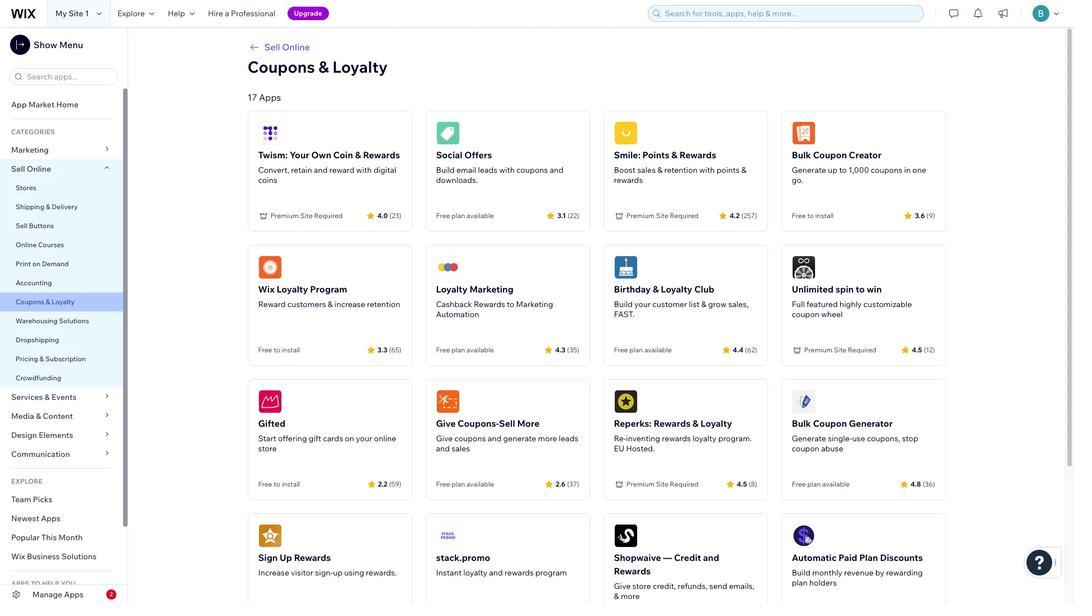 Task type: describe. For each thing, give the bounding box(es) containing it.
(9)
[[927, 211, 936, 220]]

sell online inside sidebar element
[[11, 164, 51, 174]]

picks
[[33, 495, 52, 505]]

to inside loyalty marketing cashback rewards to marketing automation
[[507, 299, 515, 310]]

on inside sidebar element
[[32, 260, 40, 268]]

downloads.
[[436, 175, 478, 185]]

store inside shopwaive — credit and rewards give store credit, refunds, send emails, & more
[[633, 582, 651, 592]]

smile: points & rewards logo image
[[614, 121, 638, 145]]

courses
[[38, 241, 64, 249]]

shipping
[[16, 203, 44, 211]]

premium site required for rewards
[[271, 212, 343, 220]]

with inside 'smile: points & rewards boost sales & retention with points & rewards'
[[700, 165, 715, 175]]

loyalty inside reperks: rewards & loyalty re-inventing rewards loyalty program. eu hosted.
[[701, 418, 733, 429]]

manage apps
[[32, 590, 84, 600]]

dropshipping
[[16, 336, 59, 344]]

1 vertical spatial online
[[27, 164, 51, 174]]

re-
[[614, 434, 627, 444]]

install for coupon
[[816, 212, 834, 220]]

stack.promo instant loyalty and rewards program
[[436, 553, 567, 578]]

menu
[[59, 39, 83, 50]]

email
[[457, 165, 477, 175]]

offers
[[465, 149, 492, 161]]

communication link
[[0, 445, 123, 464]]

wix for loyalty
[[258, 284, 275, 295]]

coins
[[258, 175, 278, 185]]

using
[[344, 568, 364, 578]]

2.6
[[556, 480, 566, 488]]

popular this month link
[[0, 528, 123, 547]]

3.6
[[916, 211, 926, 220]]

available for loyalty
[[645, 346, 672, 354]]

automatic paid plan discounts build monthly revenue by rewarding plan holders
[[792, 553, 923, 588]]

available for generator
[[823, 480, 850, 489]]

premium for reperks:
[[627, 480, 655, 489]]

explore
[[11, 478, 43, 486]]

gifted logo image
[[258, 390, 282, 414]]

loyalty marketing logo image
[[436, 256, 460, 279]]

program
[[310, 284, 347, 295]]

media & content
[[11, 411, 73, 422]]

rewards inside sign up rewards increase visitor sign-up using rewards.
[[294, 553, 331, 564]]

coupons-
[[458, 418, 499, 429]]

design
[[11, 430, 37, 441]]

4.3 (35)
[[556, 346, 580, 354]]

required for rewards
[[314, 212, 343, 220]]

media
[[11, 411, 34, 422]]

loyalty inside reperks: rewards & loyalty re-inventing rewards loyalty program. eu hosted.
[[693, 434, 717, 444]]

stores link
[[0, 179, 123, 198]]

bulk coupon creator generate up to 1,000 coupons in one go.
[[792, 149, 927, 185]]

rewards inside loyalty marketing cashback rewards to marketing automation
[[474, 299, 505, 310]]

to up the "unlimited spin to win logo"
[[808, 212, 814, 220]]

wix business solutions link
[[0, 547, 123, 567]]

store inside gifted start offering gift cards on your online store
[[258, 444, 277, 454]]

4.5 for unlimited spin to win
[[913, 346, 923, 354]]

4.0 (23)
[[378, 211, 402, 220]]

up inside sign up rewards increase visitor sign-up using rewards.
[[333, 568, 343, 578]]

wix loyalty program logo image
[[258, 256, 282, 279]]

free to install for loyalty
[[258, 346, 300, 354]]

twism: your own coin & rewards logo image
[[258, 121, 282, 145]]

revenue
[[845, 568, 874, 578]]

0 vertical spatial coupons & loyalty
[[248, 57, 388, 77]]

premium for smile:
[[627, 212, 655, 220]]

show
[[34, 39, 57, 50]]

your inside birthday & loyalty club build your customer list & grow sales, fast.
[[635, 299, 651, 310]]

online courses
[[16, 241, 64, 249]]

sell left buttons
[[16, 222, 28, 230]]

services & events
[[11, 392, 77, 402]]

bulk for bulk coupon generator
[[792, 418, 812, 429]]

team
[[11, 495, 31, 505]]

build for automatic
[[792, 568, 811, 578]]

warehousing
[[16, 317, 58, 325]]

plan for loyalty
[[452, 346, 465, 354]]

a
[[225, 8, 229, 18]]

0 horizontal spatial sell online link
[[0, 160, 123, 179]]

paid
[[839, 553, 858, 564]]

apps for manage apps
[[64, 590, 84, 600]]

sign up rewards logo image
[[258, 525, 282, 548]]

premium site required for inventing
[[627, 480, 699, 489]]

visitor
[[291, 568, 314, 578]]

loyalty inside sidebar element
[[52, 298, 75, 306]]

premium for twism:
[[271, 212, 299, 220]]

creator
[[850, 149, 882, 161]]

wix business solutions
[[11, 552, 97, 562]]

apps to help you
[[11, 580, 76, 588]]

(35)
[[568, 346, 580, 354]]

free to install for coupon
[[792, 212, 834, 220]]

bulk for bulk coupon creator
[[792, 149, 812, 161]]

customer
[[653, 299, 688, 310]]

4.8 (36)
[[911, 480, 936, 488]]

0 vertical spatial online
[[282, 41, 310, 53]]

required for sales
[[670, 212, 699, 220]]

unlimited spin to win logo image
[[792, 256, 816, 279]]

free plan available for sell
[[436, 480, 494, 489]]

up
[[280, 553, 292, 564]]

buttons
[[29, 222, 54, 230]]

highly
[[840, 299, 862, 310]]

popular this month
[[11, 533, 83, 543]]

crowdfunding link
[[0, 369, 123, 388]]

rewards inside twism: your own coin & rewards convert, retain and reward with digital coins
[[363, 149, 400, 161]]

club
[[695, 284, 715, 295]]

1 horizontal spatial sell online
[[265, 41, 310, 53]]

premium for unlimited
[[805, 346, 833, 354]]

list
[[689, 299, 700, 310]]

4.2
[[730, 211, 740, 220]]

Search apps... field
[[24, 69, 114, 85]]

social
[[436, 149, 463, 161]]

shopwaive — credit and rewards logo image
[[614, 525, 638, 548]]

free for wix loyalty program
[[258, 346, 272, 354]]

twism: your own coin & rewards convert, retain and reward with digital coins
[[258, 149, 400, 185]]

install for loyalty
[[282, 346, 300, 354]]

help
[[168, 8, 185, 18]]

2.2 (59)
[[378, 480, 402, 488]]

coupons & loyalty inside coupons & loyalty link
[[16, 298, 75, 306]]

rewards inside shopwaive — credit and rewards give store credit, refunds, send emails, & more
[[614, 566, 651, 577]]

to down 'reward'
[[274, 346, 280, 354]]

up inside bulk coupon creator generate up to 1,000 coupons in one go.
[[828, 165, 838, 175]]

free for social offers
[[436, 212, 450, 220]]

(257)
[[742, 211, 758, 220]]

bulk coupon creator logo image
[[792, 121, 816, 145]]

available for sell
[[467, 480, 494, 489]]

retention for program
[[367, 299, 401, 310]]

& inside wix loyalty program reward customers & increase retention
[[328, 299, 333, 310]]

sell down professional
[[265, 41, 280, 53]]

offering
[[278, 434, 307, 444]]

market
[[29, 100, 55, 110]]

0 vertical spatial give
[[436, 418, 456, 429]]

reperks: rewards & loyalty logo image
[[614, 390, 638, 414]]

4.5 for reperks: rewards & loyalty
[[737, 480, 748, 488]]

available for build
[[467, 212, 494, 220]]

sign up rewards increase visitor sign-up using rewards.
[[258, 553, 397, 578]]

pricing
[[16, 355, 38, 363]]

crowdfunding
[[16, 374, 61, 382]]

loyalty inside loyalty marketing cashback rewards to marketing automation
[[436, 284, 468, 295]]

generate
[[504, 434, 537, 444]]

retain
[[291, 165, 312, 175]]

birthday & loyalty club logo image
[[614, 256, 638, 279]]

generator
[[850, 418, 893, 429]]

leads inside give coupons-sell more give coupons and generate more leads and sales
[[559, 434, 579, 444]]

convert,
[[258, 165, 290, 175]]

3.3 (65)
[[378, 346, 402, 354]]

one
[[913, 165, 927, 175]]

rewards inside stack.promo instant loyalty and rewards program
[[505, 568, 534, 578]]

and down the coupons-
[[488, 434, 502, 444]]

month
[[59, 533, 83, 543]]

2 vertical spatial online
[[16, 241, 37, 249]]

1 horizontal spatial coupons
[[248, 57, 315, 77]]

discounts
[[881, 553, 923, 564]]

wheel
[[822, 310, 843, 320]]

show menu button
[[10, 35, 83, 55]]

plan
[[860, 553, 879, 564]]

this
[[41, 533, 57, 543]]

free plan available for cashback
[[436, 346, 494, 354]]

3.6 (9)
[[916, 211, 936, 220]]

shopwaive — credit and rewards give store credit, refunds, send emails, & more
[[614, 553, 755, 602]]

free to install for start
[[258, 480, 300, 489]]

newest apps
[[11, 514, 60, 524]]

& inside reperks: rewards & loyalty re-inventing rewards loyalty program. eu hosted.
[[693, 418, 699, 429]]

premium site required for featured
[[805, 346, 877, 354]]

coupons inside bulk coupon creator generate up to 1,000 coupons in one go.
[[872, 165, 903, 175]]

2 horizontal spatial marketing
[[516, 299, 553, 310]]

& inside shopwaive — credit and rewards give store credit, refunds, send emails, & more
[[614, 592, 619, 602]]

wix for business
[[11, 552, 25, 562]]

win
[[867, 284, 882, 295]]

1 vertical spatial marketing
[[470, 284, 514, 295]]

plan for give
[[452, 480, 465, 489]]

bulk coupon generator generate single-use coupons, stop coupon abuse
[[792, 418, 919, 454]]

(59)
[[389, 480, 402, 488]]

required for featured
[[848, 346, 877, 354]]



Task type: locate. For each thing, give the bounding box(es) containing it.
0 vertical spatial build
[[436, 165, 455, 175]]

solutions down "month"
[[62, 552, 97, 562]]

0 horizontal spatial marketing
[[11, 145, 49, 155]]

to right automation
[[507, 299, 515, 310]]

online up stores
[[27, 164, 51, 174]]

build down automatic on the right bottom of page
[[792, 568, 811, 578]]

install for start
[[282, 480, 300, 489]]

4.4
[[733, 346, 744, 354]]

wix inside sidebar element
[[11, 552, 25, 562]]

solutions
[[59, 317, 89, 325], [62, 552, 97, 562]]

to
[[31, 580, 40, 588]]

0 horizontal spatial build
[[436, 165, 455, 175]]

popular
[[11, 533, 40, 543]]

premium site required down 'smile: points & rewards boost sales & retention with points & rewards'
[[627, 212, 699, 220]]

leads up the 2.6 (37)
[[559, 434, 579, 444]]

and inside twism: your own coin & rewards convert, retain and reward with digital coins
[[314, 165, 328, 175]]

coupons & loyalty up warehousing solutions
[[16, 298, 75, 306]]

1 horizontal spatial rewards
[[614, 175, 643, 185]]

2 vertical spatial free to install
[[258, 480, 300, 489]]

free to install down "start"
[[258, 480, 300, 489]]

0 vertical spatial loyalty
[[693, 434, 717, 444]]

1 vertical spatial on
[[345, 434, 354, 444]]

free plan available up stack.promo logo
[[436, 480, 494, 489]]

warehousing solutions
[[16, 317, 89, 325]]

stop
[[903, 434, 919, 444]]

generate for bulk coupon creator
[[792, 165, 827, 175]]

automation
[[436, 310, 479, 320]]

loyalty inside birthday & loyalty club build your customer list & grow sales, fast.
[[661, 284, 693, 295]]

spin
[[836, 284, 854, 295]]

generate inside bulk coupon generator generate single-use coupons, stop coupon abuse
[[792, 434, 827, 444]]

0 vertical spatial generate
[[792, 165, 827, 175]]

sell up stores
[[11, 164, 25, 174]]

to down "start"
[[274, 480, 280, 489]]

print
[[16, 260, 31, 268]]

print on demand link
[[0, 255, 123, 274]]

coupons
[[248, 57, 315, 77], [16, 298, 44, 306]]

more
[[538, 434, 558, 444], [621, 592, 640, 602]]

and inside "social offers build email leads with coupons and downloads."
[[550, 165, 564, 175]]

coupon left abuse
[[792, 444, 820, 454]]

4.5 left (12)
[[913, 346, 923, 354]]

free down 'reward'
[[258, 346, 272, 354]]

free for gifted
[[258, 480, 272, 489]]

give
[[436, 418, 456, 429], [436, 434, 453, 444], [614, 582, 631, 592]]

2 with from the left
[[500, 165, 515, 175]]

send
[[710, 582, 728, 592]]

apps for newest apps
[[41, 514, 60, 524]]

sales inside 'smile: points & rewards boost sales & retention with points & rewards'
[[638, 165, 656, 175]]

coin
[[334, 149, 353, 161]]

0 vertical spatial store
[[258, 444, 277, 454]]

free right (59)
[[436, 480, 450, 489]]

plan down downloads.
[[452, 212, 465, 220]]

and down stack.promo
[[489, 568, 503, 578]]

apps for 17 apps
[[259, 92, 281, 103]]

generate left single-
[[792, 434, 827, 444]]

app market home
[[11, 100, 79, 110]]

services & events link
[[0, 388, 123, 407]]

services
[[11, 392, 43, 402]]

(37)
[[567, 480, 580, 488]]

design elements
[[11, 430, 73, 441]]

0 horizontal spatial with
[[356, 165, 372, 175]]

1 horizontal spatial loyalty
[[693, 434, 717, 444]]

1 horizontal spatial coupons
[[517, 165, 548, 175]]

(12)
[[924, 346, 936, 354]]

rewards inside reperks: rewards & loyalty re-inventing rewards loyalty program. eu hosted.
[[654, 418, 691, 429]]

0 horizontal spatial more
[[538, 434, 558, 444]]

1 with from the left
[[356, 165, 372, 175]]

& inside twism: your own coin & rewards convert, retain and reward with digital coins
[[355, 149, 361, 161]]

apps down you
[[64, 590, 84, 600]]

2.6 (37)
[[556, 480, 580, 488]]

plan for social
[[452, 212, 465, 220]]

apps
[[11, 580, 29, 588]]

0 horizontal spatial your
[[356, 434, 372, 444]]

plan left the holders at the right bottom of the page
[[792, 578, 808, 588]]

available down customer
[[645, 346, 672, 354]]

2 horizontal spatial with
[[700, 165, 715, 175]]

0 horizontal spatial coupons & loyalty
[[16, 298, 75, 306]]

0 horizontal spatial sell online
[[11, 164, 51, 174]]

2 vertical spatial give
[[614, 582, 631, 592]]

premium down boost
[[627, 212, 655, 220]]

0 vertical spatial on
[[32, 260, 40, 268]]

marketing
[[11, 145, 49, 155], [470, 284, 514, 295], [516, 299, 553, 310]]

0 vertical spatial more
[[538, 434, 558, 444]]

4.5 (8)
[[737, 480, 758, 488]]

free down automation
[[436, 346, 450, 354]]

rewards right inventing
[[662, 434, 691, 444]]

build down birthday
[[614, 299, 633, 310]]

available down give coupons-sell more give coupons and generate more leads and sales
[[467, 480, 494, 489]]

coupon inside the unlimited spin to win full featured highly customizable coupon wheel
[[792, 310, 820, 320]]

plan
[[452, 212, 465, 220], [452, 346, 465, 354], [630, 346, 643, 354], [452, 480, 465, 489], [808, 480, 821, 489], [792, 578, 808, 588]]

2 coupon from the top
[[814, 418, 848, 429]]

loyalty inside wix loyalty program reward customers & increase retention
[[277, 284, 308, 295]]

hire a professional link
[[201, 0, 282, 27]]

0 vertical spatial solutions
[[59, 317, 89, 325]]

0 horizontal spatial sales
[[452, 444, 470, 454]]

solutions down coupons & loyalty link
[[59, 317, 89, 325]]

site left the 1
[[69, 8, 83, 18]]

premium site required down the hosted.
[[627, 480, 699, 489]]

2 vertical spatial apps
[[64, 590, 84, 600]]

to inside the unlimited spin to win full featured highly customizable coupon wheel
[[856, 284, 865, 295]]

on right cards
[[345, 434, 354, 444]]

site for twism: your own coin & rewards
[[300, 212, 313, 220]]

available for cashback
[[467, 346, 494, 354]]

apps up this
[[41, 514, 60, 524]]

0 vertical spatial coupons
[[248, 57, 315, 77]]

communication
[[11, 450, 72, 460]]

bulk inside bulk coupon generator generate single-use coupons, stop coupon abuse
[[792, 418, 812, 429]]

manage
[[32, 590, 62, 600]]

0 vertical spatial bulk
[[792, 149, 812, 161]]

free plan available down automation
[[436, 346, 494, 354]]

coupon inside bulk coupon generator generate single-use coupons, stop coupon abuse
[[814, 418, 848, 429]]

free plan available for generator
[[792, 480, 850, 489]]

0 horizontal spatial store
[[258, 444, 277, 454]]

online courses link
[[0, 236, 123, 255]]

give coupons-sell more logo image
[[436, 390, 460, 414]]

bulk down bulk coupon creator logo
[[792, 149, 812, 161]]

retention
[[665, 165, 698, 175], [367, 299, 401, 310]]

retention inside 'smile: points & rewards boost sales & retention with points & rewards'
[[665, 165, 698, 175]]

1 horizontal spatial retention
[[665, 165, 698, 175]]

site for reperks: rewards & loyalty
[[657, 480, 669, 489]]

help
[[42, 580, 59, 588]]

with
[[356, 165, 372, 175], [500, 165, 515, 175], [700, 165, 715, 175]]

1 horizontal spatial marketing
[[470, 284, 514, 295]]

bulk down bulk coupon generator logo at bottom right
[[792, 418, 812, 429]]

monthly
[[813, 568, 843, 578]]

0 horizontal spatial retention
[[367, 299, 401, 310]]

birthday & loyalty club build your customer list & grow sales, fast.
[[614, 284, 749, 320]]

2 vertical spatial marketing
[[516, 299, 553, 310]]

wix down popular
[[11, 552, 25, 562]]

free
[[436, 212, 450, 220], [792, 212, 806, 220], [258, 346, 272, 354], [436, 346, 450, 354], [614, 346, 628, 354], [258, 480, 272, 489], [436, 480, 450, 489], [792, 480, 806, 489]]

free plan available down abuse
[[792, 480, 850, 489]]

sell online down upgrade button
[[265, 41, 310, 53]]

marketing inside sidebar element
[[11, 145, 49, 155]]

available down downloads.
[[467, 212, 494, 220]]

rewards up digital
[[363, 149, 400, 161]]

on right print at the left top of the page
[[32, 260, 40, 268]]

site for unlimited spin to win
[[835, 346, 847, 354]]

0 horizontal spatial loyalty
[[464, 568, 488, 578]]

3 with from the left
[[700, 165, 715, 175]]

plan for bulk
[[808, 480, 821, 489]]

in
[[905, 165, 911, 175]]

coupon for unlimited
[[792, 310, 820, 320]]

2 vertical spatial build
[[792, 568, 811, 578]]

0 horizontal spatial leads
[[478, 165, 498, 175]]

more
[[518, 418, 540, 429]]

plan up stack.promo logo
[[452, 480, 465, 489]]

points
[[717, 165, 740, 175]]

1 vertical spatial coupon
[[814, 418, 848, 429]]

1 vertical spatial coupons & loyalty
[[16, 298, 75, 306]]

free for loyalty marketing
[[436, 346, 450, 354]]

3.1 (22)
[[558, 211, 580, 220]]

coupon down unlimited
[[792, 310, 820, 320]]

build down social
[[436, 165, 455, 175]]

1 horizontal spatial sales
[[638, 165, 656, 175]]

sell inside give coupons-sell more give coupons and generate more leads and sales
[[499, 418, 516, 429]]

rewards inside reperks: rewards & loyalty re-inventing rewards loyalty program. eu hosted.
[[662, 434, 691, 444]]

1 vertical spatial generate
[[792, 434, 827, 444]]

with left digital
[[356, 165, 372, 175]]

social offers logo image
[[436, 121, 460, 145]]

1 horizontal spatial coupons & loyalty
[[248, 57, 388, 77]]

coupon inside bulk coupon creator generate up to 1,000 coupons in one go.
[[814, 149, 848, 161]]

retention right 'increase'
[[367, 299, 401, 310]]

0 vertical spatial free to install
[[792, 212, 834, 220]]

0 horizontal spatial wix
[[11, 552, 25, 562]]

bulk inside bulk coupon creator generate up to 1,000 coupons in one go.
[[792, 149, 812, 161]]

birthday
[[614, 284, 651, 295]]

plan inside automatic paid plan discounts build monthly revenue by rewarding plan holders
[[792, 578, 808, 588]]

leads down the offers
[[478, 165, 498, 175]]

to left win
[[856, 284, 865, 295]]

1 horizontal spatial wix
[[258, 284, 275, 295]]

0 vertical spatial up
[[828, 165, 838, 175]]

build inside birthday & loyalty club build your customer list & grow sales, fast.
[[614, 299, 633, 310]]

1 horizontal spatial more
[[621, 592, 640, 602]]

1 generate from the top
[[792, 165, 827, 175]]

(62)
[[746, 346, 758, 354]]

2 bulk from the top
[[792, 418, 812, 429]]

required down 'smile: points & rewards boost sales & retention with points & rewards'
[[670, 212, 699, 220]]

1 vertical spatial free to install
[[258, 346, 300, 354]]

site down wheel
[[835, 346, 847, 354]]

online up print at the left top of the page
[[16, 241, 37, 249]]

1 bulk from the top
[[792, 149, 812, 161]]

with right email
[[500, 165, 515, 175]]

to inside bulk coupon creator generate up to 1,000 coupons in one go.
[[840, 165, 847, 175]]

single-
[[828, 434, 853, 444]]

site down 'smile: points & rewards boost sales & retention with points & rewards'
[[657, 212, 669, 220]]

1 vertical spatial retention
[[367, 299, 401, 310]]

0 horizontal spatial rewards
[[505, 568, 534, 578]]

and up 3.1
[[550, 165, 564, 175]]

0 vertical spatial apps
[[259, 92, 281, 103]]

with inside twism: your own coin & rewards convert, retain and reward with digital coins
[[356, 165, 372, 175]]

coupons down accounting
[[16, 298, 44, 306]]

up left 1,000
[[828, 165, 838, 175]]

1 horizontal spatial on
[[345, 434, 354, 444]]

1 vertical spatial store
[[633, 582, 651, 592]]

1 horizontal spatial store
[[633, 582, 651, 592]]

free down go.
[[792, 212, 806, 220]]

1 vertical spatial loyalty
[[464, 568, 488, 578]]

coupon down bulk coupon creator logo
[[814, 149, 848, 161]]

rewards right cashback
[[474, 299, 505, 310]]

1 vertical spatial apps
[[41, 514, 60, 524]]

0 vertical spatial wix
[[258, 284, 275, 295]]

stack.promo logo image
[[436, 525, 460, 548]]

and right credit
[[704, 553, 720, 564]]

start
[[258, 434, 277, 444]]

4.5
[[913, 346, 923, 354], [737, 480, 748, 488]]

app market home link
[[0, 95, 123, 114]]

1 vertical spatial bulk
[[792, 418, 812, 429]]

generate
[[792, 165, 827, 175], [792, 434, 827, 444]]

your inside gifted start offering gift cards on your online store
[[356, 434, 372, 444]]

sales down points
[[638, 165, 656, 175]]

generate inside bulk coupon creator generate up to 1,000 coupons in one go.
[[792, 165, 827, 175]]

sidebar element
[[0, 27, 128, 605]]

premium
[[271, 212, 299, 220], [627, 212, 655, 220], [805, 346, 833, 354], [627, 480, 655, 489]]

give coupons-sell more give coupons and generate more leads and sales
[[436, 418, 579, 454]]

17
[[248, 92, 257, 103]]

wix inside wix loyalty program reward customers & increase retention
[[258, 284, 275, 295]]

1,000
[[849, 165, 870, 175]]

full
[[792, 299, 805, 310]]

free for give coupons-sell more
[[436, 480, 450, 489]]

premium down coins
[[271, 212, 299, 220]]

increase
[[335, 299, 365, 310]]

0 horizontal spatial coupons
[[455, 434, 486, 444]]

required down reperks: rewards & loyalty re-inventing rewards loyalty program. eu hosted.
[[670, 480, 699, 489]]

1 horizontal spatial with
[[500, 165, 515, 175]]

1 vertical spatial install
[[282, 346, 300, 354]]

free for bulk coupon creator
[[792, 212, 806, 220]]

plan down fast.
[[630, 346, 643, 354]]

(23)
[[390, 211, 402, 220]]

1 vertical spatial sell online link
[[0, 160, 123, 179]]

sales down the coupons-
[[452, 444, 470, 454]]

on inside gifted start offering gift cards on your online store
[[345, 434, 354, 444]]

loyalty left program.
[[693, 434, 717, 444]]

site for smile: points & rewards
[[657, 212, 669, 220]]

loyalty inside stack.promo instant loyalty and rewards program
[[464, 568, 488, 578]]

available down automation
[[467, 346, 494, 354]]

plan up automatic paid plan discounts logo
[[808, 480, 821, 489]]

rewards inside 'smile: points & rewards boost sales & retention with points & rewards'
[[680, 149, 717, 161]]

1 vertical spatial give
[[436, 434, 453, 444]]

shipping & delivery link
[[0, 198, 123, 217]]

0 vertical spatial sell online link
[[248, 40, 946, 54]]

4.5 left (8)
[[737, 480, 748, 488]]

2 generate from the top
[[792, 434, 827, 444]]

free down fast.
[[614, 346, 628, 354]]

free for bulk coupon generator
[[792, 480, 806, 489]]

with left points
[[700, 165, 715, 175]]

free down "start"
[[258, 480, 272, 489]]

rewards inside 'smile: points & rewards boost sales & retention with points & rewards'
[[614, 175, 643, 185]]

and inside shopwaive — credit and rewards give store credit, refunds, send emails, & more
[[704, 553, 720, 564]]

coupons & loyalty down upgrade button
[[248, 57, 388, 77]]

hire a professional
[[208, 8, 276, 18]]

coupons up 17 apps
[[248, 57, 315, 77]]

1 vertical spatial sales
[[452, 444, 470, 454]]

1 vertical spatial solutions
[[62, 552, 97, 562]]

0 horizontal spatial 4.5
[[737, 480, 748, 488]]

2 coupon from the top
[[792, 444, 820, 454]]

store
[[258, 444, 277, 454], [633, 582, 651, 592]]

0 vertical spatial 4.5
[[913, 346, 923, 354]]

boost
[[614, 165, 636, 175]]

0 vertical spatial retention
[[665, 165, 698, 175]]

more inside shopwaive — credit and rewards give store credit, refunds, send emails, & more
[[621, 592, 640, 602]]

inventing
[[627, 434, 661, 444]]

and down give coupons-sell more logo
[[436, 444, 450, 454]]

install down offering
[[282, 480, 300, 489]]

retention inside wix loyalty program reward customers & increase retention
[[367, 299, 401, 310]]

coupon for creator
[[814, 149, 848, 161]]

generate for bulk coupon generator
[[792, 434, 827, 444]]

2 horizontal spatial apps
[[259, 92, 281, 103]]

rewards down smile:
[[614, 175, 643, 185]]

1 horizontal spatial sell online link
[[248, 40, 946, 54]]

coupons inside give coupons-sell more give coupons and generate more leads and sales
[[455, 434, 486, 444]]

and inside stack.promo instant loyalty and rewards program
[[489, 568, 503, 578]]

leads
[[478, 165, 498, 175], [559, 434, 579, 444]]

2 vertical spatial rewards
[[505, 568, 534, 578]]

retention down points
[[665, 165, 698, 175]]

17 apps
[[248, 92, 281, 103]]

plan down automation
[[452, 346, 465, 354]]

0 vertical spatial your
[[635, 299, 651, 310]]

0 vertical spatial marketing
[[11, 145, 49, 155]]

0 vertical spatial install
[[816, 212, 834, 220]]

emails,
[[729, 582, 755, 592]]

apps right 17
[[259, 92, 281, 103]]

and down own
[[314, 165, 328, 175]]

—
[[664, 553, 673, 564]]

0 vertical spatial coupon
[[814, 149, 848, 161]]

leads inside "social offers build email leads with coupons and downloads."
[[478, 165, 498, 175]]

free plan available down downloads.
[[436, 212, 494, 220]]

more inside give coupons-sell more give coupons and generate more leads and sales
[[538, 434, 558, 444]]

1 vertical spatial your
[[356, 434, 372, 444]]

rewarding
[[887, 568, 923, 578]]

build inside "social offers build email leads with coupons and downloads."
[[436, 165, 455, 175]]

0 vertical spatial rewards
[[614, 175, 643, 185]]

1 vertical spatial coupons
[[16, 298, 44, 306]]

store left credit,
[[633, 582, 651, 592]]

demand
[[42, 260, 69, 268]]

automatic paid plan discounts logo image
[[792, 525, 816, 548]]

your
[[635, 299, 651, 310], [356, 434, 372, 444]]

1 coupon from the top
[[792, 310, 820, 320]]

coupon for generator
[[814, 418, 848, 429]]

2 horizontal spatial build
[[792, 568, 811, 578]]

premium site required for sales
[[627, 212, 699, 220]]

coupons
[[517, 165, 548, 175], [872, 165, 903, 175], [455, 434, 486, 444]]

1 horizontal spatial build
[[614, 299, 633, 310]]

free plan available down fast.
[[614, 346, 672, 354]]

rewards down shopwaive
[[614, 566, 651, 577]]

free plan available for loyalty
[[614, 346, 672, 354]]

0 vertical spatial sell online
[[265, 41, 310, 53]]

coupon inside bulk coupon generator generate single-use coupons, stop coupon abuse
[[792, 444, 820, 454]]

(36)
[[923, 480, 936, 488]]

2 vertical spatial install
[[282, 480, 300, 489]]

premium site required down wheel
[[805, 346, 877, 354]]

build for birthday
[[614, 299, 633, 310]]

2 horizontal spatial rewards
[[662, 434, 691, 444]]

sales inside give coupons-sell more give coupons and generate more leads and sales
[[452, 444, 470, 454]]

4.3
[[556, 346, 566, 354]]

give inside shopwaive — credit and rewards give store credit, refunds, send emails, & more
[[614, 582, 631, 592]]

free plan available for build
[[436, 212, 494, 220]]

my site 1
[[55, 8, 89, 18]]

0 horizontal spatial up
[[333, 568, 343, 578]]

free to install
[[792, 212, 834, 220], [258, 346, 300, 354], [258, 480, 300, 489]]

up left using
[[333, 568, 343, 578]]

upgrade
[[294, 9, 322, 17]]

0 vertical spatial sales
[[638, 165, 656, 175]]

solutions inside "link"
[[59, 317, 89, 325]]

1 horizontal spatial your
[[635, 299, 651, 310]]

coupon up single-
[[814, 418, 848, 429]]

rewards up inventing
[[654, 418, 691, 429]]

premium down wheel
[[805, 346, 833, 354]]

Search for tools, apps, help & more... field
[[662, 6, 921, 21]]

1 horizontal spatial 4.5
[[913, 346, 923, 354]]

events
[[52, 392, 77, 402]]

business
[[27, 552, 60, 562]]

coupons inside "social offers build email leads with coupons and downloads."
[[517, 165, 548, 175]]

required for inventing
[[670, 480, 699, 489]]

1 vertical spatial coupon
[[792, 444, 820, 454]]

1 horizontal spatial leads
[[559, 434, 579, 444]]

1 coupon from the top
[[814, 149, 848, 161]]

free plan available
[[436, 212, 494, 220], [436, 346, 494, 354], [614, 346, 672, 354], [436, 480, 494, 489], [792, 480, 850, 489]]

eu
[[614, 444, 625, 454]]

free to install down go.
[[792, 212, 834, 220]]

premium down the hosted.
[[627, 480, 655, 489]]

0 horizontal spatial apps
[[41, 514, 60, 524]]

design elements link
[[0, 426, 123, 445]]

pricing & subscription
[[16, 355, 86, 363]]

grow
[[709, 299, 727, 310]]

store down gifted at left bottom
[[258, 444, 277, 454]]

1 vertical spatial up
[[333, 568, 343, 578]]

coupons inside sidebar element
[[16, 298, 44, 306]]

build inside automatic paid plan discounts build monthly revenue by rewarding plan holders
[[792, 568, 811, 578]]

free right (8)
[[792, 480, 806, 489]]

reward
[[330, 165, 355, 175]]

0 horizontal spatial coupons
[[16, 298, 44, 306]]

go.
[[792, 175, 804, 185]]

1 vertical spatial more
[[621, 592, 640, 602]]

with inside "social offers build email leads with coupons and downloads."
[[500, 165, 515, 175]]

you
[[61, 580, 76, 588]]

coupon for bulk
[[792, 444, 820, 454]]

3.1
[[558, 211, 566, 220]]

bulk coupon generator logo image
[[792, 390, 816, 414]]

rewards left program
[[505, 568, 534, 578]]

0 horizontal spatial on
[[32, 260, 40, 268]]

1 horizontal spatial apps
[[64, 590, 84, 600]]

available down abuse
[[823, 480, 850, 489]]

free for birthday & loyalty club
[[614, 346, 628, 354]]

plan for birthday
[[630, 346, 643, 354]]

required down reward on the left of page
[[314, 212, 343, 220]]

retention for &
[[665, 165, 698, 175]]

sell up generate
[[499, 418, 516, 429]]

more left credit,
[[621, 592, 640, 602]]



Task type: vqa. For each thing, say whether or not it's contained in the screenshot.
Price Quotes Create, Manage And Send Price Quotes To Potential Clients.
no



